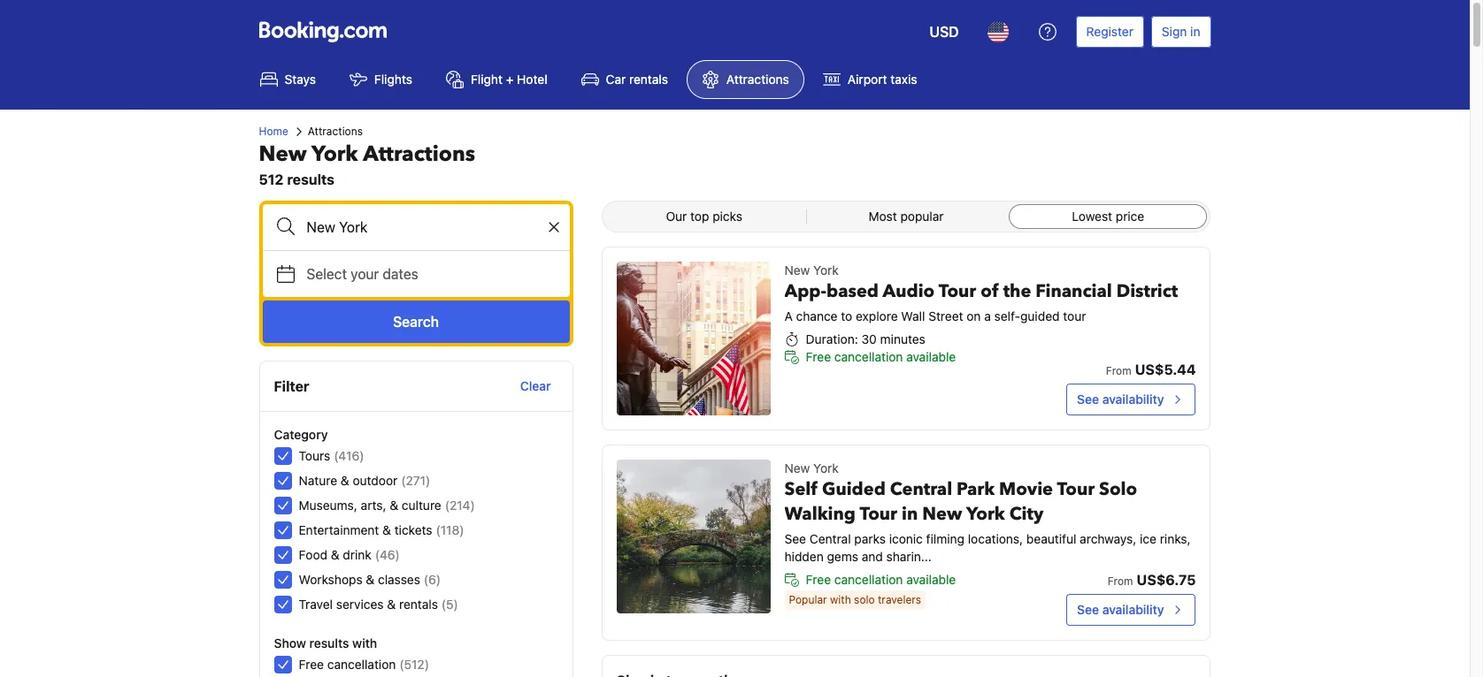 Task type: vqa. For each thing, say whether or not it's contained in the screenshot.
middle US$329
no



Task type: locate. For each thing, give the bounding box(es) containing it.
2 see availability from the top
[[1077, 603, 1164, 618]]

& left drink
[[331, 548, 340, 563]]

1 horizontal spatial tour
[[939, 280, 976, 304]]

1 vertical spatial central
[[810, 532, 851, 547]]

self-
[[994, 309, 1021, 324]]

museums,
[[299, 498, 357, 513]]

1 vertical spatial see
[[785, 532, 806, 547]]

york up locations,
[[966, 503, 1005, 527]]

flights
[[374, 72, 412, 87]]

1 vertical spatial attractions
[[308, 125, 363, 138]]

usd button
[[919, 11, 970, 53]]

1 vertical spatial tour
[[1057, 478, 1095, 502]]

1 availability from the top
[[1103, 392, 1164, 407]]

rentals right "car"
[[629, 72, 668, 87]]

movie
[[999, 478, 1053, 502]]

popular
[[901, 209, 944, 224]]

available down minutes
[[906, 350, 956, 365]]

workshops
[[299, 573, 363, 588]]

0 vertical spatial results
[[287, 172, 334, 188]]

walking
[[785, 503, 856, 527]]

0 horizontal spatial in
[[902, 503, 918, 527]]

our
[[666, 209, 687, 224]]

culture
[[402, 498, 441, 513]]

gems
[[827, 550, 858, 565]]

see for walking
[[1077, 603, 1099, 618]]

york up app- at top
[[813, 263, 839, 278]]

see availability for app-based audio tour of the financial district
[[1077, 392, 1164, 407]]

2 available from the top
[[906, 573, 956, 588]]

free down duration:
[[806, 350, 831, 365]]

0 vertical spatial availability
[[1103, 392, 1164, 407]]

rentals
[[629, 72, 668, 87], [399, 597, 438, 612]]

a
[[785, 309, 793, 324]]

new inside 'new york app-based audio tour of the financial district a chance to explore wall street on a self-guided tour'
[[785, 263, 810, 278]]

new
[[259, 140, 307, 169], [785, 263, 810, 278], [785, 461, 810, 476], [922, 503, 962, 527]]

1 vertical spatial free cancellation available
[[806, 573, 956, 588]]

york inside new york attractions 512 results
[[312, 140, 358, 169]]

cancellation down show results with
[[327, 658, 396, 673]]

2 vertical spatial see
[[1077, 603, 1099, 618]]

0 vertical spatial attractions
[[727, 72, 789, 87]]

1 horizontal spatial rentals
[[629, 72, 668, 87]]

1 vertical spatial in
[[902, 503, 918, 527]]

duration:
[[806, 332, 858, 347]]

in up iconic
[[902, 503, 918, 527]]

0 vertical spatial rentals
[[629, 72, 668, 87]]

with
[[830, 594, 851, 607], [352, 636, 377, 651]]

tour
[[939, 280, 976, 304], [1057, 478, 1095, 502], [860, 503, 897, 527]]

show results with
[[274, 636, 377, 651]]

attractions link
[[687, 60, 804, 99]]

solo
[[854, 594, 875, 607]]

tickets
[[395, 523, 432, 538]]

1 vertical spatial from
[[1108, 575, 1133, 589]]

stays link
[[245, 60, 331, 99]]

attractions inside new york attractions 512 results
[[363, 140, 475, 169]]

0 vertical spatial see
[[1077, 392, 1099, 407]]

flights link
[[334, 60, 427, 99]]

from down 'archways,'
[[1108, 575, 1133, 589]]

availability for self guided central park movie tour solo walking tour in new york city
[[1103, 603, 1164, 618]]

in right sign
[[1191, 24, 1201, 39]]

iconic
[[889, 532, 923, 547]]

free
[[806, 350, 831, 365], [806, 573, 831, 588], [299, 658, 324, 673]]

tour up parks
[[860, 503, 897, 527]]

tour left solo at the bottom of the page
[[1057, 478, 1095, 502]]

home
[[259, 125, 288, 138]]

archways,
[[1080, 532, 1137, 547]]

popular
[[789, 594, 827, 607]]

free cancellation available down "and"
[[806, 573, 956, 588]]

central up gems
[[810, 532, 851, 547]]

1 horizontal spatial with
[[830, 594, 851, 607]]

available down sharin...
[[906, 573, 956, 588]]

sign
[[1162, 24, 1187, 39]]

audio
[[883, 280, 935, 304]]

results
[[287, 172, 334, 188], [309, 636, 349, 651]]

(5)
[[442, 597, 458, 612]]

0 vertical spatial from
[[1106, 365, 1132, 378]]

to
[[841, 309, 853, 324]]

workshops & classes (6)
[[299, 573, 441, 588]]

availability down from us$5.44 in the bottom of the page
[[1103, 392, 1164, 407]]

clear button
[[513, 371, 558, 403]]

30
[[862, 332, 877, 347]]

york for self
[[813, 461, 839, 476]]

beautiful
[[1027, 532, 1077, 547]]

self
[[785, 478, 818, 502]]

app-based audio tour of the financial district image
[[617, 262, 771, 416]]

0 vertical spatial tour
[[939, 280, 976, 304]]

car rentals link
[[566, 60, 683, 99]]

from us$6.75
[[1108, 573, 1196, 589]]

availability down 'from us$6.75'
[[1103, 603, 1164, 618]]

tours (416)
[[299, 449, 364, 464]]

from left us$5.44 in the bottom right of the page
[[1106, 365, 1132, 378]]

drink
[[343, 548, 372, 563]]

cancellation down 30
[[835, 350, 903, 365]]

cancellation up solo
[[835, 573, 903, 588]]

see down tour
[[1077, 392, 1099, 407]]

0 vertical spatial with
[[830, 594, 851, 607]]

york right home 'link'
[[312, 140, 358, 169]]

1 vertical spatial available
[[906, 573, 956, 588]]

duration: 30 minutes
[[806, 332, 926, 347]]

new inside new york attractions 512 results
[[259, 140, 307, 169]]

new down home
[[259, 140, 307, 169]]

airport taxis link
[[808, 60, 932, 99]]

0 vertical spatial free cancellation available
[[806, 350, 956, 365]]

2 vertical spatial free
[[299, 658, 324, 673]]

sharin...
[[886, 550, 932, 565]]

travel
[[299, 597, 333, 612]]

2 availability from the top
[[1103, 603, 1164, 618]]

0 vertical spatial see availability
[[1077, 392, 1164, 407]]

1 horizontal spatial in
[[1191, 24, 1201, 39]]

from inside from us$5.44
[[1106, 365, 1132, 378]]

& down (416)
[[341, 474, 349, 489]]

entertainment
[[299, 523, 379, 538]]

with up 'free cancellation (512)'
[[352, 636, 377, 651]]

&
[[341, 474, 349, 489], [390, 498, 398, 513], [382, 523, 391, 538], [331, 548, 340, 563], [366, 573, 375, 588], [387, 597, 396, 612]]

home link
[[259, 124, 288, 140]]

classes
[[378, 573, 420, 588]]

see down 'archways,'
[[1077, 603, 1099, 618]]

cancellation
[[835, 350, 903, 365], [835, 573, 903, 588], [327, 658, 396, 673]]

2 free cancellation available from the top
[[806, 573, 956, 588]]

availability for app-based audio tour of the financial district
[[1103, 392, 1164, 407]]

free up popular
[[806, 573, 831, 588]]

from inside 'from us$6.75'
[[1108, 575, 1133, 589]]

flight + hotel
[[471, 72, 547, 87]]

a
[[984, 309, 991, 324]]

2 horizontal spatial attractions
[[727, 72, 789, 87]]

with left solo
[[830, 594, 851, 607]]

hidden
[[785, 550, 824, 565]]

free cancellation available
[[806, 350, 956, 365], [806, 573, 956, 588]]

free down show results with
[[299, 658, 324, 673]]

car
[[606, 72, 626, 87]]

new up self
[[785, 461, 810, 476]]

+
[[506, 72, 514, 87]]

& for classes
[[366, 573, 375, 588]]

see availability
[[1077, 392, 1164, 407], [1077, 603, 1164, 618]]

flight
[[471, 72, 503, 87]]

0 horizontal spatial rentals
[[399, 597, 438, 612]]

availability
[[1103, 392, 1164, 407], [1103, 603, 1164, 618]]

& down "museums, arts, & culture (214)"
[[382, 523, 391, 538]]

your
[[351, 266, 379, 282]]

results right 512
[[287, 172, 334, 188]]

2 vertical spatial tour
[[860, 503, 897, 527]]

york up self
[[813, 461, 839, 476]]

flight + hotel link
[[431, 60, 563, 99]]

1 vertical spatial with
[[352, 636, 377, 651]]

central
[[890, 478, 952, 502], [810, 532, 851, 547]]

free cancellation available down 30
[[806, 350, 956, 365]]

sign in link
[[1151, 16, 1211, 48]]

york inside 'new york app-based audio tour of the financial district a chance to explore wall street on a self-guided tour'
[[813, 263, 839, 278]]

tour up street
[[939, 280, 976, 304]]

0 horizontal spatial central
[[810, 532, 851, 547]]

1 see availability from the top
[[1077, 392, 1164, 407]]

central up iconic
[[890, 478, 952, 502]]

see up the hidden
[[785, 532, 806, 547]]

results inside new york attractions 512 results
[[287, 172, 334, 188]]

and
[[862, 550, 883, 565]]

1 horizontal spatial central
[[890, 478, 952, 502]]

2 vertical spatial attractions
[[363, 140, 475, 169]]

1 horizontal spatial attractions
[[363, 140, 475, 169]]

results right show
[[309, 636, 349, 651]]

rentals down the (6)
[[399, 597, 438, 612]]

see availability down from us$5.44 in the bottom of the page
[[1077, 392, 1164, 407]]

see availability down 'from us$6.75'
[[1077, 603, 1164, 618]]

dates
[[383, 266, 418, 282]]

new up app- at top
[[785, 263, 810, 278]]

0 vertical spatial available
[[906, 350, 956, 365]]

& up travel services & rentals (5)
[[366, 573, 375, 588]]

stays
[[285, 72, 316, 87]]

chance
[[796, 309, 838, 324]]

ice
[[1140, 532, 1157, 547]]

1 vertical spatial availability
[[1103, 603, 1164, 618]]

services
[[336, 597, 384, 612]]

1 vertical spatial see availability
[[1077, 603, 1164, 618]]



Task type: describe. For each thing, give the bounding box(es) containing it.
solo
[[1099, 478, 1137, 502]]

new for app-
[[785, 263, 810, 278]]

outdoor
[[353, 474, 398, 489]]

(6)
[[424, 573, 441, 588]]

1 vertical spatial cancellation
[[835, 573, 903, 588]]

on
[[967, 309, 981, 324]]

0 vertical spatial cancellation
[[835, 350, 903, 365]]

0 horizontal spatial with
[[352, 636, 377, 651]]

guided
[[1020, 309, 1060, 324]]

select
[[307, 266, 347, 282]]

(46)
[[375, 548, 400, 563]]

york for attractions
[[312, 140, 358, 169]]

see availability for self guided central park movie tour solo walking tour in new york city
[[1077, 603, 1164, 618]]

self guided central park movie tour solo walking tour in new york city image
[[617, 460, 771, 614]]

register
[[1086, 24, 1134, 39]]

popular with solo travelers
[[789, 594, 921, 607]]

parks
[[854, 532, 886, 547]]

guided
[[822, 478, 886, 502]]

lowest price
[[1072, 209, 1145, 224]]

arts,
[[361, 498, 386, 513]]

top
[[690, 209, 709, 224]]

0 vertical spatial central
[[890, 478, 952, 502]]

tours
[[299, 449, 330, 464]]

us$6.75
[[1137, 573, 1196, 589]]

food
[[299, 548, 328, 563]]

tour inside 'new york app-based audio tour of the financial district a chance to explore wall street on a self-guided tour'
[[939, 280, 976, 304]]

free cancellation (512)
[[299, 658, 429, 673]]

travel services & rentals (5)
[[299, 597, 458, 612]]

of
[[981, 280, 999, 304]]

travelers
[[878, 594, 921, 607]]

minutes
[[880, 332, 926, 347]]

1 vertical spatial free
[[806, 573, 831, 588]]

0 vertical spatial in
[[1191, 24, 1201, 39]]

new up filming
[[922, 503, 962, 527]]

new for attractions
[[259, 140, 307, 169]]

Where are you going? search field
[[262, 204, 570, 250]]

search button
[[262, 301, 570, 343]]

new for self
[[785, 461, 810, 476]]

see for district
[[1077, 392, 1099, 407]]

taxis
[[891, 72, 917, 87]]

nature & outdoor (271)
[[299, 474, 430, 489]]

airport
[[848, 72, 887, 87]]

museums, arts, & culture (214)
[[299, 498, 475, 513]]

0 horizontal spatial tour
[[860, 503, 897, 527]]

district
[[1117, 280, 1178, 304]]

car rentals
[[606, 72, 668, 87]]

from for solo
[[1108, 575, 1133, 589]]

new york self guided central park movie tour solo walking tour in new york city see central parks iconic filming locations, beautiful archways, ice rinks, hidden gems and sharin...
[[785, 461, 1191, 565]]

(118)
[[436, 523, 464, 538]]

1 available from the top
[[906, 350, 956, 365]]

register link
[[1076, 16, 1144, 48]]

most
[[869, 209, 897, 224]]

street
[[929, 309, 963, 324]]

search
[[393, 314, 439, 330]]

& down classes
[[387, 597, 396, 612]]

& for drink
[[331, 548, 340, 563]]

& for tickets
[[382, 523, 391, 538]]

explore
[[856, 309, 898, 324]]

usd
[[930, 24, 959, 40]]

in inside new york self guided central park movie tour solo walking tour in new york city see central parks iconic filming locations, beautiful archways, ice rinks, hidden gems and sharin...
[[902, 503, 918, 527]]

from us$5.44
[[1106, 362, 1196, 378]]

york for app-
[[813, 263, 839, 278]]

clear
[[520, 379, 551, 394]]

(214)
[[445, 498, 475, 513]]

park
[[957, 478, 995, 502]]

category
[[274, 427, 328, 443]]

& for outdoor
[[341, 474, 349, 489]]

& right arts,
[[390, 498, 398, 513]]

(512)
[[399, 658, 429, 673]]

2 vertical spatial cancellation
[[327, 658, 396, 673]]

picks
[[713, 209, 743, 224]]

price
[[1116, 209, 1145, 224]]

most popular
[[869, 209, 944, 224]]

app-
[[785, 280, 827, 304]]

new york app-based audio tour of the financial district a chance to explore wall street on a self-guided tour
[[785, 263, 1178, 324]]

2 horizontal spatial tour
[[1057, 478, 1095, 502]]

1 vertical spatial rentals
[[399, 597, 438, 612]]

0 horizontal spatial attractions
[[308, 125, 363, 138]]

show
[[274, 636, 306, 651]]

512
[[259, 172, 284, 188]]

city
[[1010, 503, 1044, 527]]

select your dates
[[307, 266, 418, 282]]

from for financial
[[1106, 365, 1132, 378]]

us$5.44
[[1135, 362, 1196, 378]]

food & drink (46)
[[299, 548, 400, 563]]

0 vertical spatial free
[[806, 350, 831, 365]]

hotel
[[517, 72, 547, 87]]

wall
[[901, 309, 925, 324]]

booking.com image
[[259, 21, 386, 42]]

airport taxis
[[848, 72, 917, 87]]

new york attractions 512 results
[[259, 140, 475, 188]]

filming
[[926, 532, 965, 547]]

sign in
[[1162, 24, 1201, 39]]

1 free cancellation available from the top
[[806, 350, 956, 365]]

see inside new york self guided central park movie tour solo walking tour in new york city see central parks iconic filming locations, beautiful archways, ice rinks, hidden gems and sharin...
[[785, 532, 806, 547]]

1 vertical spatial results
[[309, 636, 349, 651]]

based
[[827, 280, 879, 304]]

the
[[1003, 280, 1031, 304]]

tour
[[1063, 309, 1086, 324]]



